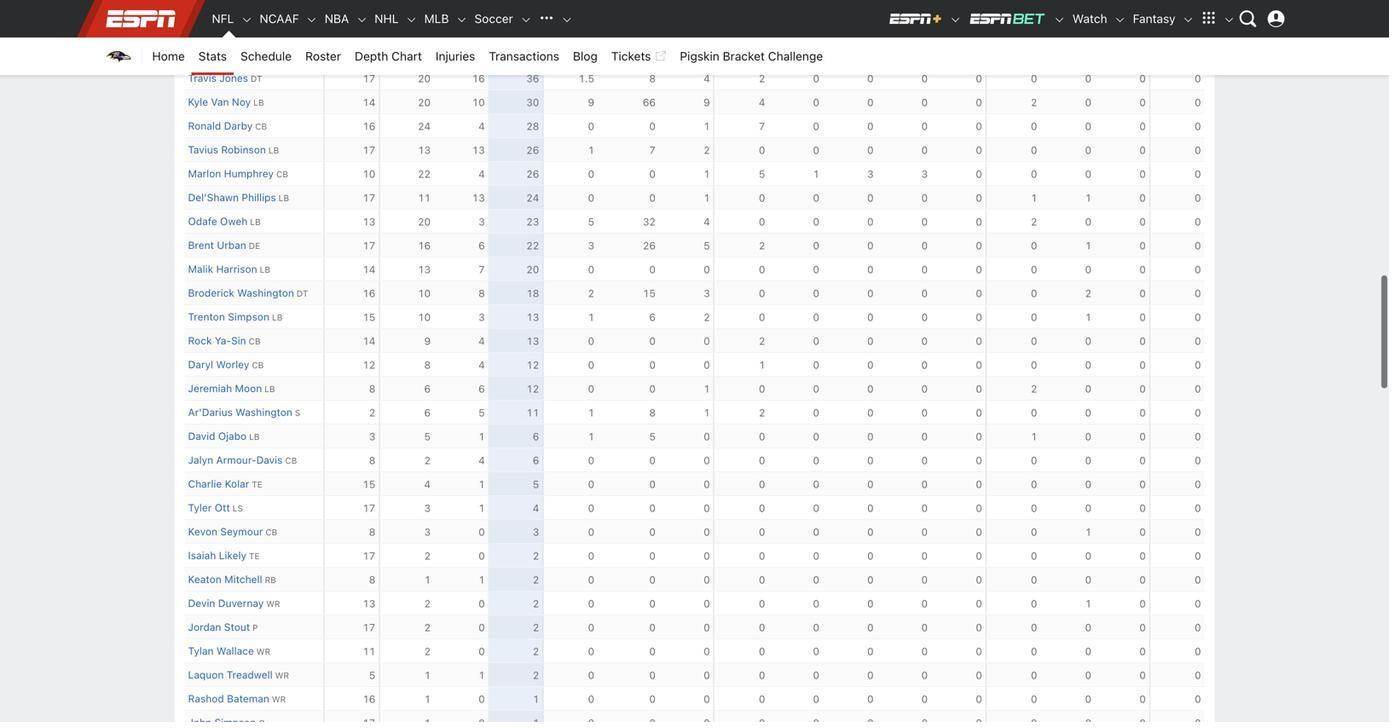 Task type: vqa. For each thing, say whether or not it's contained in the screenshot.
the bottom "Tampa"
no



Task type: locate. For each thing, give the bounding box(es) containing it.
te inside charlie kolar te
[[252, 480, 263, 490]]

washington up simpson
[[237, 287, 294, 299]]

ronald darby cb
[[188, 120, 267, 132]]

ronald
[[188, 120, 221, 132]]

keaton mitchell link
[[188, 574, 262, 586]]

2 vertical spatial 11
[[363, 646, 376, 658]]

kevon
[[188, 526, 218, 538]]

home link
[[145, 38, 192, 75]]

more espn image
[[1197, 6, 1222, 32]]

dt inside travis jones dt
[[251, 74, 262, 84]]

lb inside trenton simpson lb
[[272, 313, 283, 322]]

wr inside laquon treadwell wr
[[275, 671, 289, 681]]

0 horizontal spatial dt
[[251, 74, 262, 84]]

cb right davis
[[285, 456, 297, 466]]

0 vertical spatial 26
[[527, 144, 540, 156]]

bateman
[[227, 693, 269, 705]]

2 vertical spatial 22
[[527, 240, 540, 252]]

18 down 23
[[527, 287, 540, 299]]

external link image
[[655, 46, 667, 67]]

1 vertical spatial 24
[[418, 120, 431, 132]]

cb right sin at the left top of the page
[[249, 337, 261, 346]]

cb for ronald darby
[[255, 121, 267, 131]]

lb inside odafe oweh lb
[[250, 217, 261, 227]]

del'shawn phillips lb
[[188, 191, 289, 203]]

nfl image
[[241, 14, 253, 26]]

more espn image
[[1224, 14, 1236, 26]]

1 vertical spatial 26
[[527, 168, 540, 180]]

lb for malik harrison
[[260, 265, 271, 275]]

14
[[363, 49, 376, 60], [363, 96, 376, 108], [363, 264, 376, 276], [363, 335, 376, 347]]

wr inside devin duvernay wr
[[266, 599, 280, 609]]

1 vertical spatial 22
[[418, 168, 431, 180]]

mitchell
[[225, 574, 262, 586]]

wr inside the rashod bateman wr
[[272, 695, 286, 705]]

lb inside david ojabo lb
[[249, 432, 260, 442]]

rock ya-sin link
[[188, 335, 246, 347]]

lb right simpson
[[272, 313, 283, 322]]

dt right broderick washington link
[[297, 289, 308, 299]]

cb for daryl worley
[[252, 360, 264, 370]]

mlb
[[425, 12, 449, 26]]

mlb link
[[418, 0, 456, 38]]

lb right phillips
[[279, 193, 289, 203]]

wr right bateman
[[272, 695, 286, 705]]

7
[[759, 120, 766, 132], [650, 144, 656, 156], [479, 264, 485, 276]]

brent urban link
[[188, 239, 246, 251]]

te inside isaiah likely te
[[249, 552, 260, 561]]

1 horizontal spatial 18
[[527, 287, 540, 299]]

0 vertical spatial 7
[[759, 120, 766, 132]]

1 horizontal spatial 9
[[588, 96, 595, 108]]

4 14 from the top
[[363, 335, 376, 347]]

1 vertical spatial 32
[[643, 216, 656, 228]]

1 vertical spatial washington
[[236, 406, 293, 418]]

ott
[[215, 502, 230, 514]]

cb inside arthur maulet cb
[[257, 50, 269, 60]]

schedule
[[241, 49, 292, 63]]

cb inside marlon humphrey cb
[[276, 169, 288, 179]]

cb inside jalyn armour-davis cb
[[285, 456, 297, 466]]

lb right oweh
[[250, 217, 261, 227]]

cb right 'maulet' on the top left of page
[[257, 50, 269, 60]]

clowney
[[237, 0, 278, 12]]

jalyn armour-davis cb
[[188, 454, 297, 466]]

wr for tylan wallace
[[257, 647, 271, 657]]

odafe oweh link
[[188, 215, 248, 227]]

dt for broderick washington
[[297, 289, 308, 299]]

0 vertical spatial te
[[252, 480, 263, 490]]

cb inside rock ya-sin cb
[[249, 337, 261, 346]]

0 vertical spatial dt
[[251, 74, 262, 84]]

stats link
[[192, 38, 234, 75]]

oweh
[[220, 215, 248, 227]]

12 for 6
[[527, 383, 540, 395]]

watch image
[[1115, 14, 1127, 26]]

armour-
[[216, 454, 256, 466]]

cb inside ronald darby cb
[[255, 121, 267, 131]]

rock
[[188, 335, 212, 347]]

espn bet image
[[1054, 14, 1066, 26]]

laquon
[[188, 669, 224, 681]]

dt inside "broderick washington dt"
[[297, 289, 308, 299]]

cb right seymour
[[266, 528, 278, 537]]

likely
[[219, 550, 247, 562]]

nhl image
[[406, 14, 418, 26]]

cb right darby
[[255, 121, 267, 131]]

ls
[[233, 504, 243, 514]]

isaiah likely link
[[188, 550, 247, 562]]

charlie
[[188, 478, 222, 490]]

0 vertical spatial 11
[[418, 192, 431, 204]]

jadeveon clowney link
[[188, 0, 278, 12]]

66
[[643, 96, 656, 108]]

te for isaiah likely
[[249, 552, 260, 561]]

tyler ott ls
[[188, 502, 243, 514]]

rashod bateman link
[[188, 693, 269, 705]]

1 horizontal spatial 11
[[418, 192, 431, 204]]

lb inside tavius robinson lb
[[269, 145, 279, 155]]

2 vertical spatial 24
[[527, 192, 540, 204]]

24 right nhl icon
[[418, 25, 431, 37]]

wr right treadwell
[[275, 671, 289, 681]]

schedule link
[[234, 38, 299, 75]]

0
[[922, 1, 928, 13], [976, 1, 983, 13], [1195, 1, 1202, 13], [813, 25, 820, 37], [868, 25, 874, 37], [922, 25, 928, 37], [976, 25, 983, 37], [1140, 25, 1147, 37], [1195, 25, 1202, 37], [813, 72, 820, 84], [868, 72, 874, 84], [922, 72, 928, 84], [976, 72, 983, 84], [1032, 72, 1038, 84], [1086, 72, 1092, 84], [1140, 72, 1147, 84], [1195, 72, 1202, 84], [813, 96, 820, 108], [868, 96, 874, 108], [922, 96, 928, 108], [976, 96, 983, 108], [1086, 96, 1092, 108], [1140, 96, 1147, 108], [1195, 96, 1202, 108], [588, 120, 595, 132], [650, 120, 656, 132], [813, 120, 820, 132], [868, 120, 874, 132], [922, 120, 928, 132], [976, 120, 983, 132], [1032, 120, 1038, 132], [1086, 120, 1092, 132], [1140, 120, 1147, 132], [1195, 120, 1202, 132], [759, 144, 766, 156], [813, 144, 820, 156], [868, 144, 874, 156], [922, 144, 928, 156], [976, 144, 983, 156], [1032, 144, 1038, 156], [1086, 144, 1092, 156], [1140, 144, 1147, 156], [1195, 144, 1202, 156], [588, 168, 595, 180], [650, 168, 656, 180], [976, 168, 983, 180], [1032, 168, 1038, 180], [1086, 168, 1092, 180], [1140, 168, 1147, 180], [1195, 168, 1202, 180], [588, 192, 595, 204], [650, 192, 656, 204], [759, 192, 766, 204], [813, 192, 820, 204], [868, 192, 874, 204], [922, 192, 928, 204], [976, 192, 983, 204], [1140, 192, 1147, 204], [1195, 192, 1202, 204], [759, 216, 766, 228], [813, 216, 820, 228], [868, 216, 874, 228], [922, 216, 928, 228], [976, 216, 983, 228], [1086, 216, 1092, 228], [1140, 216, 1147, 228], [1195, 216, 1202, 228], [813, 240, 820, 252], [868, 240, 874, 252], [922, 240, 928, 252], [976, 240, 983, 252], [1032, 240, 1038, 252], [1140, 240, 1147, 252], [1195, 240, 1202, 252], [588, 264, 595, 276], [650, 264, 656, 276], [704, 264, 710, 276], [759, 264, 766, 276], [813, 264, 820, 276], [868, 264, 874, 276], [922, 264, 928, 276], [976, 264, 983, 276], [1032, 264, 1038, 276], [1086, 264, 1092, 276], [1140, 264, 1147, 276], [1195, 264, 1202, 276], [759, 287, 766, 299], [813, 287, 820, 299], [868, 287, 874, 299], [922, 287, 928, 299], [976, 287, 983, 299], [1032, 287, 1038, 299], [1140, 287, 1147, 299], [1195, 287, 1202, 299], [759, 311, 766, 323], [813, 311, 820, 323], [868, 311, 874, 323], [922, 311, 928, 323], [976, 311, 983, 323], [1032, 311, 1038, 323], [1140, 311, 1147, 323], [1195, 311, 1202, 323], [588, 335, 595, 347], [650, 335, 656, 347], [704, 335, 710, 347], [813, 335, 820, 347], [868, 335, 874, 347], [922, 335, 928, 347], [976, 335, 983, 347], [1032, 335, 1038, 347], [1086, 335, 1092, 347], [1140, 335, 1147, 347], [1195, 335, 1202, 347], [588, 359, 595, 371], [650, 359, 656, 371], [704, 359, 710, 371], [813, 359, 820, 371], [868, 359, 874, 371], [922, 359, 928, 371], [976, 359, 983, 371], [1032, 359, 1038, 371], [1086, 359, 1092, 371], [1140, 359, 1147, 371], [1195, 359, 1202, 371], [588, 383, 595, 395], [650, 383, 656, 395], [759, 383, 766, 395], [813, 383, 820, 395], [868, 383, 874, 395], [922, 383, 928, 395], [976, 383, 983, 395], [1086, 383, 1092, 395], [1140, 383, 1147, 395], [1195, 383, 1202, 395], [813, 407, 820, 419], [868, 407, 874, 419], [922, 407, 928, 419], [976, 407, 983, 419], [1032, 407, 1038, 419], [1086, 407, 1092, 419], [1140, 407, 1147, 419], [1195, 407, 1202, 419], [704, 431, 710, 443], [759, 431, 766, 443], [813, 431, 820, 443], [868, 431, 874, 443], [922, 431, 928, 443], [976, 431, 983, 443], [1086, 431, 1092, 443], [1140, 431, 1147, 443], [1195, 431, 1202, 443], [588, 455, 595, 467], [650, 455, 656, 467], [704, 455, 710, 467], [759, 455, 766, 467], [813, 455, 820, 467], [868, 455, 874, 467], [922, 455, 928, 467], [976, 455, 983, 467], [1032, 455, 1038, 467], [1086, 455, 1092, 467], [1140, 455, 1147, 467], [1195, 455, 1202, 467], [588, 479, 595, 491], [650, 479, 656, 491], [704, 479, 710, 491], [759, 479, 766, 491], [813, 479, 820, 491], [868, 479, 874, 491], [922, 479, 928, 491], [976, 479, 983, 491], [1032, 479, 1038, 491], [1086, 479, 1092, 491], [1140, 479, 1147, 491], [1195, 479, 1202, 491], [588, 502, 595, 514], [650, 502, 656, 514], [704, 502, 710, 514], [759, 502, 766, 514], [813, 502, 820, 514], [868, 502, 874, 514], [922, 502, 928, 514], [976, 502, 983, 514], [1032, 502, 1038, 514], [1086, 502, 1092, 514], [1140, 502, 1147, 514], [1195, 502, 1202, 514], [479, 526, 485, 538], [588, 526, 595, 538], [650, 526, 656, 538], [704, 526, 710, 538], [759, 526, 766, 538], [813, 526, 820, 538], [868, 526, 874, 538], [922, 526, 928, 538], [976, 526, 983, 538], [1032, 526, 1038, 538], [1140, 526, 1147, 538], [1195, 526, 1202, 538], [479, 550, 485, 562], [588, 550, 595, 562], [650, 550, 656, 562], [704, 550, 710, 562], [759, 550, 766, 562], [813, 550, 820, 562], [868, 550, 874, 562], [922, 550, 928, 562], [976, 550, 983, 562], [1032, 550, 1038, 562], [1086, 550, 1092, 562], [1140, 550, 1147, 562], [1195, 550, 1202, 562], [588, 574, 595, 586], [650, 574, 656, 586], [704, 574, 710, 586], [759, 574, 766, 586], [813, 574, 820, 586], [868, 574, 874, 586], [922, 574, 928, 586], [976, 574, 983, 586], [1032, 574, 1038, 586], [1086, 574, 1092, 586], [1140, 574, 1147, 586], [1195, 574, 1202, 586], [479, 598, 485, 610], [588, 598, 595, 610], [650, 598, 656, 610], [704, 598, 710, 610], [759, 598, 766, 610], [813, 598, 820, 610], [868, 598, 874, 610], [922, 598, 928, 610], [976, 598, 983, 610], [1032, 598, 1038, 610], [1140, 598, 1147, 610], [1195, 598, 1202, 610], [479, 622, 485, 634], [588, 622, 595, 634], [650, 622, 656, 634], [704, 622, 710, 634], [759, 622, 766, 634], [813, 622, 820, 634], [868, 622, 874, 634], [922, 622, 928, 634], [976, 622, 983, 634], [1032, 622, 1038, 634], [1086, 622, 1092, 634], [1140, 622, 1147, 634], [1195, 622, 1202, 634], [479, 646, 485, 658], [588, 646, 595, 658], [650, 646, 656, 658], [704, 646, 710, 658], [759, 646, 766, 658], [813, 646, 820, 658], [868, 646, 874, 658], [922, 646, 928, 658], [976, 646, 983, 658], [1032, 646, 1038, 658], [1086, 646, 1092, 658], [1140, 646, 1147, 658], [1195, 646, 1202, 658], [588, 670, 595, 682], [650, 670, 656, 682], [704, 670, 710, 682], [759, 670, 766, 682], [813, 670, 820, 682], [868, 670, 874, 682], [922, 670, 928, 682], [976, 670, 983, 682], [1032, 670, 1038, 682], [1086, 670, 1092, 682], [1140, 670, 1147, 682], [1195, 670, 1202, 682], [479, 694, 485, 706], [588, 694, 595, 706], [650, 694, 656, 706], [704, 694, 710, 706], [759, 694, 766, 706], [813, 694, 820, 706], [868, 694, 874, 706], [922, 694, 928, 706], [976, 694, 983, 706], [1032, 694, 1038, 706], [1086, 694, 1092, 706], [1140, 694, 1147, 706], [1195, 694, 1202, 706]]

26
[[527, 144, 540, 156], [527, 168, 540, 180], [643, 240, 656, 252]]

32
[[418, 49, 431, 60], [643, 216, 656, 228]]

2
[[1032, 1, 1038, 13], [704, 25, 710, 37], [759, 25, 766, 37], [1086, 25, 1092, 37], [588, 49, 595, 60], [759, 72, 766, 84], [1032, 96, 1038, 108], [704, 144, 710, 156], [1032, 216, 1038, 228], [759, 240, 766, 252], [588, 287, 595, 299], [1086, 287, 1092, 299], [704, 311, 710, 323], [759, 335, 766, 347], [1032, 383, 1038, 395], [369, 407, 376, 419], [759, 407, 766, 419], [425, 455, 431, 467], [425, 550, 431, 562], [533, 550, 540, 562], [533, 574, 540, 586], [425, 598, 431, 610], [533, 598, 540, 610], [425, 622, 431, 634], [533, 622, 540, 634], [425, 646, 431, 658], [533, 646, 540, 658], [533, 670, 540, 682]]

dt for travis jones
[[251, 74, 262, 84]]

van
[[211, 96, 229, 108]]

24 up 23
[[527, 192, 540, 204]]

broderick
[[188, 287, 235, 299]]

tyler
[[188, 502, 212, 514]]

8
[[650, 72, 656, 84], [479, 287, 485, 299], [425, 359, 431, 371], [369, 383, 376, 395], [650, 407, 656, 419], [369, 455, 376, 467], [369, 526, 376, 538], [369, 574, 376, 586]]

del'shawn
[[188, 191, 239, 203]]

cb
[[257, 50, 269, 60], [255, 121, 267, 131], [276, 169, 288, 179], [249, 337, 261, 346], [252, 360, 264, 370], [285, 456, 297, 466], [266, 528, 278, 537]]

tavius
[[188, 144, 218, 156]]

te
[[252, 480, 263, 490], [249, 552, 260, 561]]

1 vertical spatial 11
[[527, 407, 540, 419]]

simpson
[[228, 311, 270, 323]]

1 14 from the top
[[363, 49, 376, 60]]

pigskin bracket challenge
[[680, 49, 824, 63]]

1 vertical spatial 15
[[363, 311, 376, 323]]

3 14 from the top
[[363, 264, 376, 276]]

sin
[[231, 335, 246, 347]]

cb right humphrey
[[276, 169, 288, 179]]

global navigation element
[[98, 0, 1292, 38]]

wr for devin duvernay
[[266, 599, 280, 609]]

jordan stout p
[[188, 622, 258, 633]]

15 for 5
[[363, 479, 376, 491]]

0 horizontal spatial 18
[[472, 25, 485, 37]]

0 vertical spatial 15
[[643, 287, 656, 299]]

lb right robinson
[[269, 145, 279, 155]]

rashod
[[188, 693, 224, 705]]

nba
[[325, 12, 349, 26]]

lb for del'shawn phillips
[[279, 193, 289, 203]]

cb up moon at the left bottom of the page
[[252, 360, 264, 370]]

1 vertical spatial 18
[[527, 287, 540, 299]]

wr down rb
[[266, 599, 280, 609]]

te for charlie kolar
[[252, 480, 263, 490]]

0 horizontal spatial 11
[[363, 646, 376, 658]]

0 vertical spatial washington
[[237, 287, 294, 299]]

18 right mlb icon
[[472, 25, 485, 37]]

20 for 14
[[418, 96, 431, 108]]

keaton mitchell rb
[[188, 574, 276, 586]]

wr
[[266, 599, 280, 609], [257, 647, 271, 657], [275, 671, 289, 681], [272, 695, 286, 705]]

0 vertical spatial 22
[[643, 25, 656, 37]]

lb inside jeremiah moon lb
[[265, 384, 275, 394]]

14 for 32
[[363, 49, 376, 60]]

transactions link
[[482, 38, 566, 75]]

16
[[472, 72, 485, 84], [363, 120, 376, 132], [418, 240, 431, 252], [363, 287, 376, 299], [363, 694, 376, 706]]

3
[[868, 168, 874, 180], [922, 168, 928, 180], [479, 216, 485, 228], [588, 240, 595, 252], [704, 287, 710, 299], [479, 311, 485, 323], [369, 431, 376, 443], [425, 502, 431, 514], [425, 526, 431, 538], [533, 526, 540, 538]]

12 for 8
[[527, 359, 540, 371]]

cb inside the daryl worley cb
[[252, 360, 264, 370]]

dt right jones
[[251, 74, 262, 84]]

washington
[[237, 287, 294, 299], [236, 406, 293, 418]]

1 vertical spatial te
[[249, 552, 260, 561]]

lb inside malik harrison lb
[[260, 265, 271, 275]]

jeremiah
[[188, 383, 232, 395]]

26 for 13
[[527, 144, 540, 156]]

lb right ojabo
[[249, 432, 260, 442]]

lb right noy
[[254, 98, 264, 107]]

0 vertical spatial 24
[[418, 25, 431, 37]]

2 14 from the top
[[363, 96, 376, 108]]

harrison
[[216, 263, 257, 275]]

0 horizontal spatial 7
[[479, 264, 485, 276]]

charlie kolar te
[[188, 478, 263, 490]]

nba image
[[356, 14, 368, 26]]

blog
[[573, 49, 598, 63]]

lb down de
[[260, 265, 271, 275]]

20
[[418, 72, 431, 84], [418, 96, 431, 108], [418, 216, 431, 228], [527, 264, 540, 276]]

nba link
[[318, 0, 356, 38]]

22
[[643, 25, 656, 37], [418, 168, 431, 180], [527, 240, 540, 252]]

1 horizontal spatial 7
[[650, 144, 656, 156]]

nhl link
[[368, 0, 406, 38]]

travis jones link
[[188, 72, 248, 84]]

jones
[[220, 72, 248, 84]]

1 vertical spatial 7
[[650, 144, 656, 156]]

wr down p
[[257, 647, 271, 657]]

1 vertical spatial dt
[[297, 289, 308, 299]]

tylan
[[188, 645, 214, 657]]

cb inside 'kevon seymour cb'
[[266, 528, 278, 537]]

1 horizontal spatial dt
[[297, 289, 308, 299]]

urban
[[217, 239, 246, 251]]

0 horizontal spatial 22
[[418, 168, 431, 180]]

te right "likely"
[[249, 552, 260, 561]]

2 vertical spatial 7
[[479, 264, 485, 276]]

broderick washington link
[[188, 287, 294, 299]]

10
[[472, 96, 485, 108], [363, 168, 376, 180], [418, 287, 431, 299], [418, 311, 431, 323]]

transactions
[[489, 49, 560, 63]]

cb for kevon seymour
[[266, 528, 278, 537]]

washington down moon at the left bottom of the page
[[236, 406, 293, 418]]

24 down chart
[[418, 120, 431, 132]]

lb right moon at the left bottom of the page
[[265, 384, 275, 394]]

daryl
[[188, 359, 213, 371]]

trenton
[[188, 311, 225, 323]]

9
[[588, 96, 595, 108], [704, 96, 710, 108], [425, 335, 431, 347]]

20 for 17
[[418, 72, 431, 84]]

16 for 1
[[363, 694, 376, 706]]

2 vertical spatial 15
[[363, 479, 376, 491]]

wr inside tylan wallace wr
[[257, 647, 271, 657]]

nhl
[[375, 12, 399, 26]]

ncaaf link
[[253, 0, 306, 38]]

lb
[[254, 98, 264, 107], [269, 145, 279, 155], [279, 193, 289, 203], [250, 217, 261, 227], [260, 265, 271, 275], [272, 313, 283, 322], [265, 384, 275, 394], [249, 432, 260, 442]]

0 vertical spatial 32
[[418, 49, 431, 60]]

26 for 4
[[527, 168, 540, 180]]

charlie kolar link
[[188, 478, 249, 490]]

lb inside del'shawn phillips lb
[[279, 193, 289, 203]]

te right kolar
[[252, 480, 263, 490]]

stout
[[224, 622, 250, 633]]



Task type: describe. For each thing, give the bounding box(es) containing it.
jeremiah moon lb
[[188, 383, 275, 395]]

23
[[527, 216, 540, 228]]

15 for 13
[[363, 311, 376, 323]]

tyler ott link
[[188, 502, 230, 514]]

odafe
[[188, 215, 217, 227]]

lb for trenton simpson
[[272, 313, 283, 322]]

arthur maulet link
[[188, 48, 254, 60]]

cb for marlon humphrey
[[276, 169, 288, 179]]

0 vertical spatial 18
[[472, 25, 485, 37]]

darby
[[224, 120, 253, 132]]

depth chart link
[[348, 38, 429, 75]]

ncaaf image
[[306, 14, 318, 26]]

24 for 17
[[418, 25, 431, 37]]

david ojabo lb
[[188, 430, 260, 442]]

challenge
[[769, 49, 824, 63]]

worley
[[216, 359, 249, 371]]

2 horizontal spatial 11
[[527, 407, 540, 419]]

pigskin
[[680, 49, 720, 63]]

tylan wallace link
[[188, 645, 254, 657]]

lb inside kyle van noy lb
[[254, 98, 264, 107]]

travis
[[188, 72, 217, 84]]

espn more sports home page image
[[534, 6, 560, 32]]

lb for tavius robinson
[[269, 145, 279, 155]]

ya-
[[215, 335, 231, 347]]

malik harrison link
[[188, 263, 257, 275]]

jadeveon clowney
[[188, 0, 278, 12]]

tickets link
[[605, 38, 674, 75]]

pigskin bracket challenge link
[[674, 38, 830, 75]]

laquon treadwell wr
[[188, 669, 289, 681]]

soccer image
[[520, 14, 532, 26]]

daryl worley cb
[[188, 359, 264, 371]]

arthur maulet cb
[[188, 48, 269, 60]]

michael pierce link
[[188, 24, 259, 36]]

2 horizontal spatial 22
[[643, 25, 656, 37]]

cb for arthur maulet
[[257, 50, 269, 60]]

noy
[[232, 96, 251, 108]]

ncaaf
[[260, 12, 299, 26]]

lb for david ojabo
[[249, 432, 260, 442]]

1.5
[[579, 72, 595, 84]]

lb for jeremiah moon
[[265, 384, 275, 394]]

2 horizontal spatial 7
[[759, 120, 766, 132]]

ronald darby link
[[188, 120, 253, 132]]

16 for 10
[[363, 287, 376, 299]]

wr for rashod bateman
[[272, 695, 286, 705]]

20 for 13
[[418, 216, 431, 228]]

depth chart
[[355, 49, 422, 63]]

jeremiah moon link
[[188, 383, 262, 395]]

chart
[[392, 49, 422, 63]]

robinson
[[221, 144, 266, 156]]

36
[[527, 72, 540, 84]]

injuries
[[436, 49, 476, 63]]

14 for 13
[[363, 264, 376, 276]]

malik harrison lb
[[188, 263, 271, 275]]

espn bet image
[[969, 12, 1048, 26]]

jadeveon
[[188, 0, 235, 12]]

0 horizontal spatial 9
[[425, 335, 431, 347]]

kyle van noy link
[[188, 96, 251, 108]]

kevon seymour link
[[188, 526, 263, 538]]

brent urban de
[[188, 239, 260, 251]]

kevon seymour cb
[[188, 526, 278, 538]]

davis
[[256, 454, 283, 466]]

washington for broderick washington
[[237, 287, 294, 299]]

arthur
[[188, 48, 219, 60]]

2 vertical spatial 26
[[643, 240, 656, 252]]

laquon treadwell link
[[188, 669, 273, 681]]

more sports image
[[561, 14, 573, 26]]

broderick washington dt
[[188, 287, 308, 299]]

roster link
[[299, 38, 348, 75]]

phillips
[[242, 191, 276, 203]]

nfl link
[[205, 0, 241, 38]]

jalyn armour-davis link
[[188, 454, 283, 466]]

ar'darius washington link
[[188, 406, 293, 418]]

mlb image
[[456, 14, 468, 26]]

fantasy image
[[1183, 14, 1195, 26]]

1 horizontal spatial 22
[[527, 240, 540, 252]]

roster
[[306, 49, 341, 63]]

ojabo
[[218, 430, 247, 442]]

tickets
[[612, 49, 651, 63]]

de
[[249, 241, 260, 251]]

watch
[[1073, 12, 1108, 26]]

37
[[527, 49, 540, 60]]

espn+ image
[[889, 12, 943, 26]]

marlon humphrey link
[[188, 168, 274, 180]]

0 horizontal spatial 32
[[418, 49, 431, 60]]

home
[[152, 49, 185, 63]]

michael
[[188, 24, 225, 36]]

14 for 9
[[363, 335, 376, 347]]

stats
[[199, 49, 227, 63]]

nfl
[[212, 12, 234, 26]]

profile management image
[[1268, 10, 1285, 27]]

wallace
[[217, 645, 254, 657]]

42
[[527, 25, 540, 37]]

treadwell
[[227, 669, 273, 681]]

jordan
[[188, 622, 221, 633]]

16 for 24
[[363, 120, 376, 132]]

24 for 16
[[418, 120, 431, 132]]

trenton simpson lb
[[188, 311, 283, 323]]

malik
[[188, 263, 213, 275]]

rashod bateman wr
[[188, 693, 286, 705]]

14 for 20
[[363, 96, 376, 108]]

wr for laquon treadwell
[[275, 671, 289, 681]]

jordan stout link
[[188, 622, 250, 633]]

1 horizontal spatial 32
[[643, 216, 656, 228]]

tavius robinson lb
[[188, 144, 279, 156]]

odafe oweh lb
[[188, 215, 261, 227]]

2 horizontal spatial 9
[[704, 96, 710, 108]]

lb for odafe oweh
[[250, 217, 261, 227]]

watch link
[[1066, 0, 1115, 38]]

espn plus image
[[950, 14, 962, 26]]

jalyn
[[188, 454, 213, 466]]

washington for ar'darius washington
[[236, 406, 293, 418]]

rb
[[265, 575, 276, 585]]



